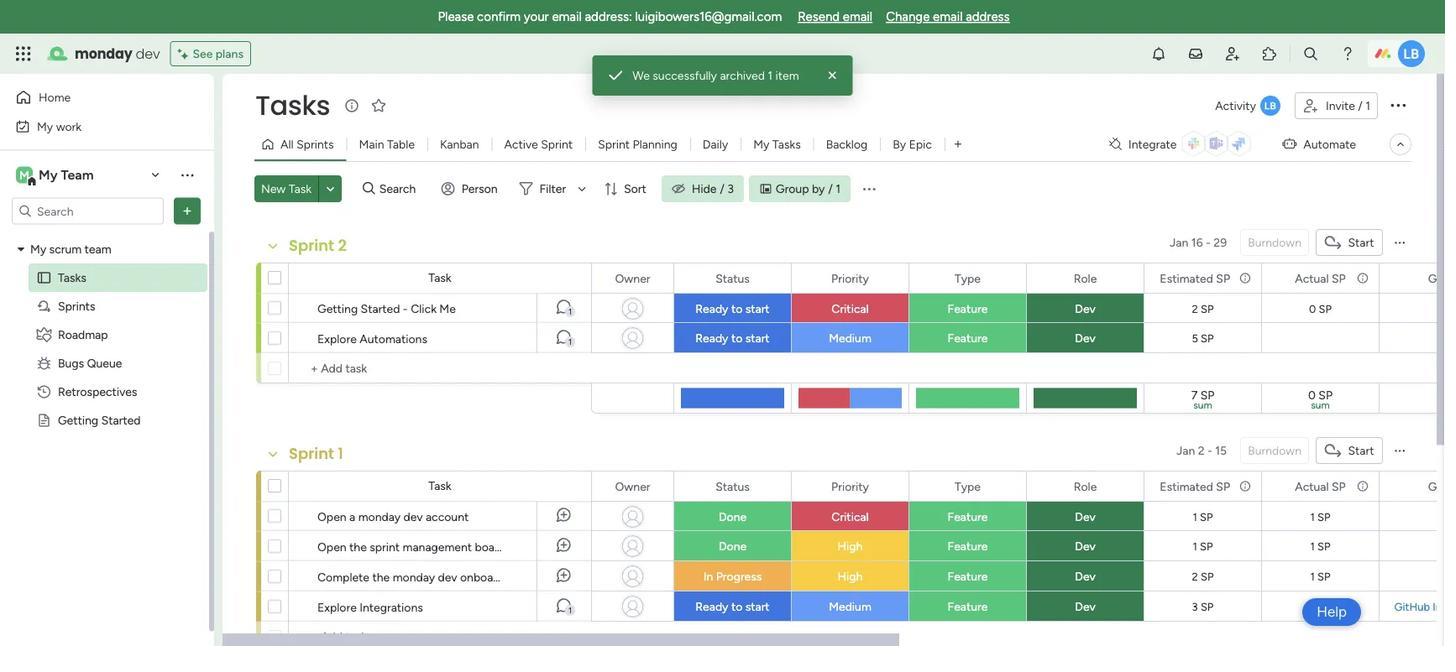 Task type: describe. For each thing, give the bounding box(es) containing it.
we
[[633, 68, 650, 83]]

5 sp
[[1192, 332, 1214, 346]]

my for my team
[[39, 167, 58, 183]]

0 vertical spatial tasks
[[255, 87, 330, 124]]

table
[[387, 137, 415, 152]]

a
[[349, 510, 355, 524]]

0 horizontal spatial sprints
[[58, 299, 95, 314]]

workspace selection element
[[16, 165, 96, 187]]

/ for 3
[[720, 182, 725, 196]]

Sprint 1 field
[[285, 443, 348, 465]]

sort button
[[597, 176, 657, 202]]

getting started
[[58, 414, 141, 428]]

luigi bowers image
[[1398, 40, 1425, 67]]

your
[[524, 9, 549, 24]]

automate
[[1304, 137, 1356, 152]]

1 actual sp from the top
[[1295, 271, 1346, 286]]

the for complete
[[372, 570, 390, 585]]

autopilot image
[[1283, 133, 1297, 154]]

1 medium from the top
[[829, 331, 872, 346]]

by
[[893, 137, 906, 152]]

main
[[359, 137, 384, 152]]

arrow down image
[[572, 179, 592, 199]]

6 dev from the top
[[1075, 600, 1096, 614]]

the for open
[[349, 540, 367, 554]]

0 for 0 sp
[[1309, 303, 1316, 316]]

all
[[280, 137, 294, 152]]

item
[[776, 68, 799, 83]]

16
[[1192, 236, 1203, 250]]

jan 16 - 29 button
[[1163, 229, 1234, 256]]

help button
[[1303, 599, 1361, 627]]

backlog button
[[814, 131, 880, 158]]

change
[[886, 9, 930, 24]]

7
[[1191, 388, 1198, 402]]

me
[[440, 301, 456, 316]]

3 dev from the top
[[1075, 510, 1096, 524]]

explore automations
[[317, 332, 427, 346]]

jan 2 - 15 button
[[1170, 438, 1234, 464]]

1 ready from the top
[[696, 302, 729, 316]]

sum for 7
[[1194, 399, 1212, 412]]

1 type from the top
[[955, 271, 981, 286]]

team
[[61, 167, 94, 183]]

2 done from the top
[[719, 540, 747, 554]]

0 vertical spatial monday
[[75, 44, 132, 63]]

all sprints button
[[254, 131, 346, 158]]

retrospectives
[[58, 385, 137, 399]]

see plans
[[193, 47, 243, 61]]

board
[[475, 540, 506, 554]]

1 priority from the top
[[832, 271, 869, 286]]

monday for complete
[[393, 570, 435, 585]]

1 ready to start from the top
[[696, 302, 770, 316]]

activity button
[[1209, 92, 1288, 119]]

1 owner field from the top
[[611, 269, 655, 288]]

1 button for explore automations
[[537, 323, 591, 354]]

start for sprint 2
[[1348, 236, 1374, 250]]

flow
[[523, 570, 546, 585]]

task inside button
[[289, 182, 312, 196]]

1 to from the top
[[731, 302, 743, 316]]

in
[[704, 570, 713, 584]]

6 feature from the top
[[948, 600, 988, 614]]

start button for sprint 1
[[1316, 438, 1383, 464]]

sprint 2
[[289, 235, 347, 257]]

1 dev from the top
[[1075, 302, 1096, 316]]

my tasks button
[[741, 131, 814, 158]]

2 actual sp from the top
[[1295, 480, 1346, 494]]

getting for getting started - click me
[[317, 301, 358, 316]]

started for getting started
[[101, 414, 141, 428]]

1 button for explore integrations
[[537, 592, 591, 622]]

caret down image
[[18, 244, 24, 255]]

owner for second owner field from the top
[[615, 480, 650, 494]]

1 vertical spatial 3
[[1192, 601, 1198, 614]]

person
[[462, 182, 498, 196]]

1 inside alert
[[768, 68, 773, 83]]

we successfully archived 1 item alert
[[592, 55, 853, 96]]

resend
[[798, 9, 840, 24]]

archived
[[720, 68, 765, 83]]

+ Add task text field
[[297, 359, 584, 379]]

scrum
[[49, 242, 82, 257]]

7 sp sum
[[1191, 388, 1215, 412]]

please
[[438, 9, 474, 24]]

3 feature from the top
[[948, 510, 988, 524]]

0 sp
[[1309, 303, 1332, 316]]

filter
[[540, 182, 566, 196]]

team
[[85, 242, 111, 257]]

0 horizontal spatial dev
[[136, 44, 160, 63]]

plans
[[216, 47, 243, 61]]

queue
[[87, 357, 122, 371]]

2 up 5
[[1192, 303, 1198, 316]]

15
[[1215, 444, 1227, 458]]

complete
[[317, 570, 370, 585]]

dev for open
[[404, 510, 423, 524]]

3 sp
[[1192, 601, 1214, 614]]

1 actual sp field from the top
[[1291, 269, 1350, 288]]

my work button
[[10, 113, 181, 140]]

sort
[[624, 182, 647, 196]]

1 role field from the top
[[1070, 269, 1101, 288]]

Search in workspace field
[[35, 202, 140, 221]]

select product image
[[15, 45, 32, 62]]

sum for 0
[[1311, 399, 1330, 412]]

by
[[812, 182, 825, 196]]

monday for open
[[358, 510, 401, 524]]

sprint
[[370, 540, 400, 554]]

hide
[[692, 182, 717, 196]]

main table
[[359, 137, 415, 152]]

task for sprint 2
[[429, 271, 452, 285]]

1 done from the top
[[719, 510, 747, 524]]

my team
[[39, 167, 94, 183]]

daily
[[703, 137, 728, 152]]

successfully
[[653, 68, 717, 83]]

estimated sp for 2nd estimated sp field from the bottom
[[1160, 271, 1230, 286]]

invite / 1 button
[[1295, 92, 1378, 119]]

my work
[[37, 119, 82, 134]]

see
[[193, 47, 213, 61]]

owner for 2nd owner field from the bottom
[[615, 271, 650, 286]]

getting started - click me
[[317, 301, 456, 316]]

2 inside field
[[338, 235, 347, 257]]

5 dev from the top
[[1075, 570, 1096, 584]]

open a monday dev account
[[317, 510, 469, 524]]

sprint 1
[[289, 443, 343, 465]]

list box containing my scrum team
[[0, 232, 214, 647]]

automations
[[360, 332, 427, 346]]

started for getting started - click me
[[361, 301, 400, 316]]

help
[[1317, 604, 1347, 621]]

in progress
[[704, 570, 762, 584]]

open for open the sprint management board
[[317, 540, 347, 554]]

activity
[[1215, 99, 1256, 113]]

new task button
[[254, 176, 318, 202]]

2 ready from the top
[[696, 331, 729, 346]]

add to favorites image
[[370, 97, 387, 114]]

2 actual sp field from the top
[[1291, 477, 1350, 496]]

epic
[[909, 137, 932, 152]]

progress
[[716, 570, 762, 584]]

sp inside 7 sp sum
[[1201, 388, 1215, 402]]

2 inside 'button'
[[1198, 444, 1205, 458]]

my scrum team
[[30, 242, 111, 257]]

menu image
[[1393, 236, 1407, 249]]

public board image
[[36, 413, 52, 429]]

bugs
[[58, 357, 84, 371]]

3 to from the top
[[731, 600, 743, 614]]

resend email
[[798, 9, 873, 24]]

group by / 1
[[776, 182, 841, 196]]

0 vertical spatial menu image
[[861, 181, 878, 197]]

workspace image
[[16, 166, 33, 184]]

m
[[19, 168, 29, 182]]

sprint for sprint planning
[[598, 137, 630, 152]]

status for 1st status 'field' from the top
[[716, 271, 750, 286]]

we successfully archived 1 item
[[633, 68, 799, 83]]

kanban button
[[427, 131, 492, 158]]

0 for 0 sp sum
[[1308, 388, 1316, 402]]

Tasks field
[[251, 87, 334, 124]]

1 inside button
[[1366, 99, 1371, 113]]

3 ready to start from the top
[[696, 600, 770, 614]]

please confirm your email address: luigibowers16@gmail.com
[[438, 9, 782, 24]]

angle down image
[[326, 183, 335, 195]]

work
[[56, 119, 82, 134]]

sprint inside the active sprint button
[[541, 137, 573, 152]]

address
[[966, 9, 1010, 24]]



Task type: locate. For each thing, give the bounding box(es) containing it.
1 vertical spatial priority
[[832, 480, 869, 494]]

2 priority from the top
[[832, 480, 869, 494]]

monday dev
[[75, 44, 160, 63]]

sprint inside sprint 2 field
[[289, 235, 334, 257]]

bugs queue
[[58, 357, 122, 371]]

2 medium from the top
[[829, 600, 872, 614]]

monday up home button
[[75, 44, 132, 63]]

2 sp
[[1192, 303, 1214, 316], [1192, 571, 1214, 584]]

2 estimated sp from the top
[[1160, 480, 1230, 494]]

role for 1st role field from the bottom
[[1074, 480, 1097, 494]]

add view image
[[955, 138, 962, 151]]

0 vertical spatial type
[[955, 271, 981, 286]]

0 vertical spatial explore
[[317, 332, 357, 346]]

3 1 button from the top
[[537, 592, 591, 622]]

estimated sp for second estimated sp field from the top
[[1160, 480, 1230, 494]]

0 vertical spatial owner field
[[611, 269, 655, 288]]

1 vertical spatial started
[[101, 414, 141, 428]]

ready
[[696, 302, 729, 316], [696, 331, 729, 346], [696, 600, 729, 614]]

my right workspace image
[[39, 167, 58, 183]]

collapse board header image
[[1394, 138, 1408, 151]]

github int
[[1395, 600, 1445, 614]]

3 email from the left
[[933, 9, 963, 24]]

medium
[[829, 331, 872, 346], [829, 600, 872, 614]]

2 start from the top
[[1348, 444, 1374, 458]]

monday down open the sprint management board on the bottom of the page
[[393, 570, 435, 585]]

0 horizontal spatial /
[[720, 182, 725, 196]]

5
[[1192, 332, 1198, 346]]

- right 16
[[1206, 236, 1211, 250]]

1 actual from the top
[[1295, 271, 1329, 286]]

confirm
[[477, 9, 521, 24]]

new task
[[261, 182, 312, 196]]

list box
[[0, 232, 214, 647]]

1 vertical spatial start
[[1348, 444, 1374, 458]]

1 start button from the top
[[1316, 229, 1383, 256]]

1 vertical spatial actual sp field
[[1291, 477, 1350, 496]]

- for 1
[[1208, 444, 1213, 458]]

2 left 15
[[1198, 444, 1205, 458]]

task up me
[[429, 271, 452, 285]]

the down the sprint
[[372, 570, 390, 585]]

0 vertical spatial owner
[[615, 271, 650, 286]]

1 horizontal spatial /
[[828, 182, 833, 196]]

open the sprint management board
[[317, 540, 506, 554]]

my tasks
[[753, 137, 801, 152]]

sum
[[1194, 399, 1212, 412], [1311, 399, 1330, 412]]

0 vertical spatial priority
[[832, 271, 869, 286]]

1 start from the top
[[746, 302, 770, 316]]

1 open from the top
[[317, 510, 347, 524]]

the left the sprint
[[349, 540, 367, 554]]

kanban
[[440, 137, 479, 152]]

actual for second the actual sp field from the top of the page
[[1295, 480, 1329, 494]]

1 vertical spatial high
[[838, 570, 863, 584]]

2 2 sp from the top
[[1192, 571, 1214, 584]]

start
[[1348, 236, 1374, 250], [1348, 444, 1374, 458]]

1 priority field from the top
[[827, 269, 873, 288]]

tasks up group
[[773, 137, 801, 152]]

/ right hide
[[720, 182, 725, 196]]

jan left 15
[[1176, 444, 1195, 458]]

my
[[37, 119, 53, 134], [753, 137, 770, 152], [39, 167, 58, 183], [30, 242, 46, 257]]

0 vertical spatial status field
[[711, 269, 754, 288]]

active sprint button
[[492, 131, 585, 158]]

0 vertical spatial role
[[1074, 271, 1097, 286]]

1 type field from the top
[[951, 269, 985, 288]]

1 vertical spatial role
[[1074, 480, 1097, 494]]

0 vertical spatial open
[[317, 510, 347, 524]]

estimated down 16
[[1160, 271, 1213, 286]]

2 status field from the top
[[711, 477, 754, 496]]

0 vertical spatial 0
[[1309, 303, 1316, 316]]

dev left the see
[[136, 44, 160, 63]]

2 start button from the top
[[1316, 438, 1383, 464]]

integrate
[[1129, 137, 1177, 152]]

Priority field
[[827, 269, 873, 288], [827, 477, 873, 496]]

jan for sprint 1
[[1176, 444, 1195, 458]]

2 sum from the left
[[1311, 399, 1330, 412]]

/ for 1
[[1358, 99, 1363, 113]]

getting for getting started
[[58, 414, 98, 428]]

1 vertical spatial 2 sp
[[1192, 571, 1214, 584]]

1 button
[[537, 293, 591, 323], [537, 323, 591, 354], [537, 592, 591, 622]]

daily button
[[690, 131, 741, 158]]

email right change
[[933, 9, 963, 24]]

2
[[338, 235, 347, 257], [1192, 303, 1198, 316], [1198, 444, 1205, 458], [1192, 571, 1198, 584]]

0 vertical spatial task
[[289, 182, 312, 196]]

v2 search image
[[363, 180, 375, 198]]

dev down management at the bottom of page
[[438, 570, 457, 585]]

status
[[716, 271, 750, 286], [716, 480, 750, 494]]

1 vertical spatial done
[[719, 540, 747, 554]]

0 horizontal spatial tasks
[[58, 271, 86, 285]]

click
[[411, 301, 437, 316]]

1 feature from the top
[[948, 302, 988, 316]]

invite members image
[[1224, 45, 1241, 62]]

home button
[[10, 84, 181, 111]]

0 vertical spatial start
[[1348, 236, 1374, 250]]

group
[[776, 182, 809, 196]]

jan left 16
[[1170, 236, 1189, 250]]

1 vertical spatial jan
[[1176, 444, 1195, 458]]

type
[[955, 271, 981, 286], [955, 480, 981, 494]]

0 horizontal spatial getting
[[58, 414, 98, 428]]

options image
[[179, 203, 196, 220]]

1 button for getting started - click me
[[537, 293, 591, 323]]

column information image
[[1239, 272, 1252, 285]]

tasks right public board image
[[58, 271, 86, 285]]

filter button
[[513, 176, 592, 202]]

2 open from the top
[[317, 540, 347, 554]]

open up 'complete'
[[317, 540, 347, 554]]

active
[[504, 137, 538, 152]]

menu image
[[861, 181, 878, 197], [1393, 444, 1407, 458]]

2 vertical spatial tasks
[[58, 271, 86, 285]]

invite / 1
[[1326, 99, 1371, 113]]

Role field
[[1070, 269, 1101, 288], [1070, 477, 1101, 496]]

0 horizontal spatial the
[[349, 540, 367, 554]]

2 vertical spatial dev
[[438, 570, 457, 585]]

2 type from the top
[[955, 480, 981, 494]]

tasks
[[255, 87, 330, 124], [773, 137, 801, 152], [58, 271, 86, 285]]

1 vertical spatial estimated
[[1160, 480, 1213, 494]]

/ right invite
[[1358, 99, 1363, 113]]

2 role field from the top
[[1070, 477, 1101, 496]]

jan inside button
[[1170, 236, 1189, 250]]

new
[[261, 182, 286, 196]]

explore left the automations
[[317, 332, 357, 346]]

Status field
[[711, 269, 754, 288], [711, 477, 754, 496]]

sprint for sprint 2
[[289, 235, 334, 257]]

inbox image
[[1187, 45, 1204, 62]]

1 vertical spatial explore
[[317, 600, 357, 615]]

4 dev from the top
[[1075, 540, 1096, 554]]

email right resend
[[843, 9, 873, 24]]

1 vertical spatial type field
[[951, 477, 985, 496]]

3 ready from the top
[[696, 600, 729, 614]]

monday
[[75, 44, 132, 63], [358, 510, 401, 524], [393, 570, 435, 585]]

1 sum from the left
[[1194, 399, 1212, 412]]

jan inside 'button'
[[1176, 444, 1195, 458]]

sprint planning button
[[585, 131, 690, 158]]

3
[[728, 182, 734, 196], [1192, 601, 1198, 614]]

getting right public board icon
[[58, 414, 98, 428]]

getting
[[317, 301, 358, 316], [58, 414, 98, 428]]

0 sp sum
[[1308, 388, 1333, 412]]

2 vertical spatial -
[[1208, 444, 1213, 458]]

change email address
[[886, 9, 1010, 24]]

planning
[[633, 137, 678, 152]]

1 critical from the top
[[832, 302, 869, 316]]

0 vertical spatial medium
[[829, 331, 872, 346]]

2 actual from the top
[[1295, 480, 1329, 494]]

getting up explore automations on the left bottom of the page
[[317, 301, 358, 316]]

1 vertical spatial 0
[[1308, 388, 1316, 402]]

my right caret down icon
[[30, 242, 46, 257]]

start button left menu image
[[1316, 229, 1383, 256]]

0 vertical spatial the
[[349, 540, 367, 554]]

option
[[0, 234, 214, 238]]

Sprint 2 field
[[285, 235, 351, 257]]

2 up getting started - click me
[[338, 235, 347, 257]]

1 vertical spatial getting
[[58, 414, 98, 428]]

complete the monday dev onboarding flow
[[317, 570, 546, 585]]

resend email link
[[798, 9, 873, 24]]

tasks up all
[[255, 87, 330, 124]]

1 explore from the top
[[317, 332, 357, 346]]

- left 15
[[1208, 444, 1213, 458]]

public board image
[[36, 270, 52, 286]]

1 vertical spatial critical
[[832, 510, 869, 524]]

management
[[403, 540, 472, 554]]

email for change email address
[[933, 9, 963, 24]]

2 vertical spatial ready to start
[[696, 600, 770, 614]]

sprint for sprint 1
[[289, 443, 334, 465]]

2 type field from the top
[[951, 477, 985, 496]]

1 vertical spatial the
[[372, 570, 390, 585]]

open left "a"
[[317, 510, 347, 524]]

2 estimated from the top
[[1160, 480, 1213, 494]]

sprints right all
[[297, 137, 334, 152]]

/ inside button
[[1358, 99, 1363, 113]]

address:
[[585, 9, 632, 24]]

1 vertical spatial estimated sp field
[[1156, 477, 1235, 496]]

0 vertical spatial done
[[719, 510, 747, 524]]

1 horizontal spatial dev
[[404, 510, 423, 524]]

actual sp
[[1295, 271, 1346, 286], [1295, 480, 1346, 494]]

estimated sp field down jan 2 - 15 'button'
[[1156, 477, 1235, 496]]

2 up 3 sp
[[1192, 571, 1198, 584]]

monday right "a"
[[358, 510, 401, 524]]

Owner field
[[611, 269, 655, 288], [611, 477, 655, 496]]

2 sp up 3 sp
[[1192, 571, 1214, 584]]

1 horizontal spatial getting
[[317, 301, 358, 316]]

2 vertical spatial ready
[[696, 600, 729, 614]]

0 vertical spatial actual sp
[[1295, 271, 1346, 286]]

2 horizontal spatial dev
[[438, 570, 457, 585]]

1 horizontal spatial started
[[361, 301, 400, 316]]

0 vertical spatial jan
[[1170, 236, 1189, 250]]

4 feature from the top
[[948, 540, 988, 554]]

1 estimated sp field from the top
[[1156, 269, 1235, 288]]

2 owner from the top
[[615, 480, 650, 494]]

start
[[746, 302, 770, 316], [746, 331, 770, 346], [746, 600, 770, 614]]

0 vertical spatial status
[[716, 271, 750, 286]]

1 1 button from the top
[[537, 293, 591, 323]]

github
[[1395, 600, 1430, 614]]

my for my scrum team
[[30, 242, 46, 257]]

jan
[[1170, 236, 1189, 250], [1176, 444, 1195, 458]]

1 vertical spatial -
[[403, 301, 408, 316]]

help image
[[1340, 45, 1356, 62]]

feature
[[948, 302, 988, 316], [948, 331, 988, 346], [948, 510, 988, 524], [948, 540, 988, 554], [948, 570, 988, 584], [948, 600, 988, 614]]

1 vertical spatial dev
[[404, 510, 423, 524]]

task for sprint 1
[[429, 479, 452, 493]]

workspace options image
[[179, 166, 196, 183]]

estimated
[[1160, 271, 1213, 286], [1160, 480, 1213, 494]]

1 status from the top
[[716, 271, 750, 286]]

integrations
[[360, 600, 423, 615]]

the
[[349, 540, 367, 554], [372, 570, 390, 585]]

2 horizontal spatial /
[[1358, 99, 1363, 113]]

0 vertical spatial estimated
[[1160, 271, 1213, 286]]

estimated sp field down 16
[[1156, 269, 1235, 288]]

onboarding
[[460, 570, 520, 585]]

sprints
[[297, 137, 334, 152], [58, 299, 95, 314]]

hide / 3
[[692, 182, 734, 196]]

1 vertical spatial priority field
[[827, 477, 873, 496]]

notifications image
[[1151, 45, 1167, 62]]

Search field
[[375, 177, 426, 201]]

open for open a monday dev account
[[317, 510, 347, 524]]

1 horizontal spatial menu image
[[1393, 444, 1407, 458]]

/ right the by
[[828, 182, 833, 196]]

started down "retrospectives"
[[101, 414, 141, 428]]

start for sprint 1
[[1348, 444, 1374, 458]]

0 vertical spatial getting
[[317, 301, 358, 316]]

task right new
[[289, 182, 312, 196]]

2 priority field from the top
[[827, 477, 873, 496]]

status for 2nd status 'field'
[[716, 480, 750, 494]]

1 vertical spatial role field
[[1070, 477, 1101, 496]]

0 vertical spatial 2 sp
[[1192, 303, 1214, 316]]

jan for sprint 2
[[1170, 236, 1189, 250]]

explore for explore integrations
[[317, 600, 357, 615]]

change email address link
[[886, 9, 1010, 24]]

estimated down jan 2 - 15 'button'
[[1160, 480, 1213, 494]]

None field
[[1424, 269, 1445, 288], [1424, 477, 1445, 496], [1424, 269, 1445, 288], [1424, 477, 1445, 496]]

email for resend email
[[843, 9, 873, 24]]

2 feature from the top
[[948, 331, 988, 346]]

estimated sp down 16
[[1160, 271, 1230, 286]]

0 vertical spatial to
[[731, 302, 743, 316]]

0 vertical spatial actual
[[1295, 271, 1329, 286]]

invite
[[1326, 99, 1355, 113]]

column information image
[[1356, 272, 1370, 285], [1239, 480, 1252, 493], [1356, 480, 1370, 493]]

1 vertical spatial start
[[746, 331, 770, 346]]

email
[[552, 9, 582, 24], [843, 9, 873, 24], [933, 9, 963, 24]]

1 horizontal spatial 3
[[1192, 601, 1198, 614]]

1 horizontal spatial the
[[372, 570, 390, 585]]

0 vertical spatial ready to start
[[696, 302, 770, 316]]

0 vertical spatial estimated sp field
[[1156, 269, 1235, 288]]

1 horizontal spatial sum
[[1311, 399, 1330, 412]]

1 horizontal spatial tasks
[[255, 87, 330, 124]]

0 vertical spatial actual sp field
[[1291, 269, 1350, 288]]

explore for explore automations
[[317, 332, 357, 346]]

0 vertical spatial role field
[[1070, 269, 1101, 288]]

actual for 2nd the actual sp field from the bottom of the page
[[1295, 271, 1329, 286]]

sprint inside 'sprint planning' button
[[598, 137, 630, 152]]

all sprints
[[280, 137, 334, 152]]

1 vertical spatial open
[[317, 540, 347, 554]]

Actual SP field
[[1291, 269, 1350, 288], [1291, 477, 1350, 496]]

sprint planning
[[598, 137, 678, 152]]

options image
[[1388, 95, 1408, 115]]

high
[[838, 540, 863, 554], [838, 570, 863, 584]]

0 horizontal spatial email
[[552, 9, 582, 24]]

0
[[1309, 303, 1316, 316], [1308, 388, 1316, 402]]

luigibowers16@gmail.com
[[635, 9, 782, 24]]

my inside workspace selection element
[[39, 167, 58, 183]]

main table button
[[346, 131, 427, 158]]

home
[[39, 90, 71, 105]]

5 feature from the top
[[948, 570, 988, 584]]

my right daily button
[[753, 137, 770, 152]]

1 status field from the top
[[711, 269, 754, 288]]

my for my work
[[37, 119, 53, 134]]

- for 2
[[1206, 236, 1211, 250]]

search everything image
[[1303, 45, 1319, 62]]

0 vertical spatial -
[[1206, 236, 1211, 250]]

0 horizontal spatial started
[[101, 414, 141, 428]]

role for second role field from the bottom
[[1074, 271, 1097, 286]]

1 vertical spatial actual sp
[[1295, 480, 1346, 494]]

dapulse integrations image
[[1109, 138, 1122, 151]]

2 vertical spatial to
[[731, 600, 743, 614]]

2 1 button from the top
[[537, 323, 591, 354]]

0 horizontal spatial menu image
[[861, 181, 878, 197]]

1 vertical spatial estimated sp
[[1160, 480, 1230, 494]]

sprints up roadmap
[[58, 299, 95, 314]]

2 estimated sp field from the top
[[1156, 477, 1235, 496]]

start button for sprint 2
[[1316, 229, 1383, 256]]

my for my tasks
[[753, 137, 770, 152]]

explore down 'complete'
[[317, 600, 357, 615]]

1 estimated sp from the top
[[1160, 271, 1230, 286]]

Estimated SP field
[[1156, 269, 1235, 288], [1156, 477, 1235, 496]]

1 owner from the top
[[615, 271, 650, 286]]

1 vertical spatial start button
[[1316, 438, 1383, 464]]

backlog
[[826, 137, 868, 152]]

1 vertical spatial ready
[[696, 331, 729, 346]]

- inside jan 2 - 15 'button'
[[1208, 444, 1213, 458]]

2 role from the top
[[1074, 480, 1097, 494]]

tasks inside button
[[773, 137, 801, 152]]

1 vertical spatial tasks
[[773, 137, 801, 152]]

2 sp up "5 sp"
[[1192, 303, 1214, 316]]

1 role from the top
[[1074, 271, 1097, 286]]

1 vertical spatial actual
[[1295, 480, 1329, 494]]

2 dev from the top
[[1075, 331, 1096, 346]]

show board description image
[[342, 97, 362, 114]]

2 status from the top
[[716, 480, 750, 494]]

1 vertical spatial owner field
[[611, 477, 655, 496]]

dev for complete
[[438, 570, 457, 585]]

my left work
[[37, 119, 53, 134]]

person button
[[435, 176, 508, 202]]

1 email from the left
[[552, 9, 582, 24]]

estimated sp down jan 2 - 15 'button'
[[1160, 480, 1230, 494]]

- inside jan 16 - 29 button
[[1206, 236, 1211, 250]]

open
[[317, 510, 347, 524], [317, 540, 347, 554]]

sum inside 7 sp sum
[[1194, 399, 1212, 412]]

started
[[361, 301, 400, 316], [101, 414, 141, 428]]

2 high from the top
[[838, 570, 863, 584]]

3 start from the top
[[746, 600, 770, 614]]

2 to from the top
[[731, 331, 743, 346]]

close image
[[824, 67, 841, 84]]

0 vertical spatial high
[[838, 540, 863, 554]]

1 inside field
[[338, 443, 343, 465]]

started up explore automations on the left bottom of the page
[[361, 301, 400, 316]]

task up account
[[429, 479, 452, 493]]

active sprint
[[504, 137, 573, 152]]

2 vertical spatial task
[[429, 479, 452, 493]]

1 vertical spatial type
[[955, 480, 981, 494]]

1 2 sp from the top
[[1192, 303, 1214, 316]]

apps image
[[1261, 45, 1278, 62]]

2 start from the top
[[746, 331, 770, 346]]

0 horizontal spatial 3
[[728, 182, 734, 196]]

priority
[[832, 271, 869, 286], [832, 480, 869, 494]]

2 critical from the top
[[832, 510, 869, 524]]

0 inside 0 sp sum
[[1308, 388, 1316, 402]]

0 vertical spatial priority field
[[827, 269, 873, 288]]

dev up open the sprint management board on the bottom of the page
[[404, 510, 423, 524]]

1 start from the top
[[1348, 236, 1374, 250]]

email right your
[[552, 9, 582, 24]]

-
[[1206, 236, 1211, 250], [403, 301, 408, 316], [1208, 444, 1213, 458]]

0 vertical spatial critical
[[832, 302, 869, 316]]

critical
[[832, 302, 869, 316], [832, 510, 869, 524]]

0 vertical spatial dev
[[136, 44, 160, 63]]

2 email from the left
[[843, 9, 873, 24]]

2 ready to start from the top
[[696, 331, 770, 346]]

1 vertical spatial menu image
[[1393, 444, 1407, 458]]

0 vertical spatial sprints
[[297, 137, 334, 152]]

Type field
[[951, 269, 985, 288], [951, 477, 985, 496]]

2 horizontal spatial tasks
[[773, 137, 801, 152]]

sprints inside button
[[297, 137, 334, 152]]

0 vertical spatial started
[[361, 301, 400, 316]]

sp inside 0 sp sum
[[1319, 388, 1333, 402]]

1 vertical spatial monday
[[358, 510, 401, 524]]

0 vertical spatial ready
[[696, 302, 729, 316]]

jan 16 - 29
[[1170, 236, 1227, 250]]

2 owner field from the top
[[611, 477, 655, 496]]

1 high from the top
[[838, 540, 863, 554]]

start button down 0 sp sum
[[1316, 438, 1383, 464]]

sprint inside sprint 1 field
[[289, 443, 334, 465]]

sum inside 0 sp sum
[[1311, 399, 1330, 412]]

0 vertical spatial 3
[[728, 182, 734, 196]]

- left the click
[[403, 301, 408, 316]]

1 estimated from the top
[[1160, 271, 1213, 286]]

0 vertical spatial start button
[[1316, 229, 1383, 256]]

2 explore from the top
[[317, 600, 357, 615]]

owner
[[615, 271, 650, 286], [615, 480, 650, 494]]



Task type: vqa. For each thing, say whether or not it's contained in the screenshot.
the topmost Actual SP
yes



